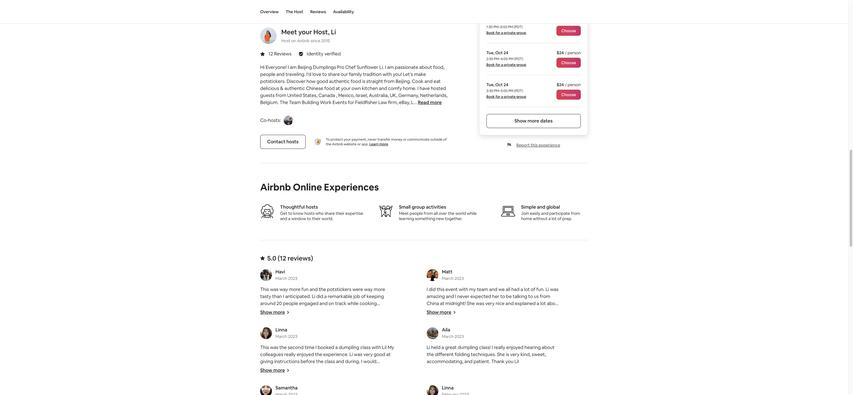 Task type: describe. For each thing, give the bounding box(es) containing it.
matt march 2023
[[442, 269, 464, 281]]

eat
[[434, 78, 441, 84]]

verified
[[325, 51, 341, 57]]

to inside 'hi everyone! i am beijing dumplings pro chef sunflower li. i am passionate about food, people and traveling. i'd love to share our family tradition with you! let's make potstickers. discover how good authentic food is straight from beijing. cook and eat delicious & authentic chinese food at your own kitchen and comfy home. i have hosted guests from united states, canada , mexico, israel, australia, uk, germany, netherlands, belgium. the team building work events for fieldfisher law firm, ebay, l…'
[[323, 71, 327, 77]]

is inside li held a great dumpling class! i really enjoyed hearing about the different folding techniques. she is very kind, sweet, accommodating, and patient. thank you li!
[[506, 352, 510, 358]]

li inside meet your host, li host on airbnb since 2015
[[331, 28, 336, 36]]

show for i did this event with my team and we all had a lot of fun. li was amazing and i never expected her to be talking to us from china at midnight! she was very nice and explained a lot about chinese culture and dumplings to us. the pot stickers turned out to be delicious! we all had a ball. 🥰
[[427, 309, 439, 316]]

we
[[469, 315, 476, 321]]

uk,
[[390, 92, 398, 99]]

0 vertical spatial authentic
[[329, 78, 350, 84]]

sunflower
[[357, 64, 379, 70]]

group inside tue, oct 24 3:30 pm–5:00 pm (pdt) book for a private group
[[517, 94, 527, 99]]

the up "if"
[[304, 322, 311, 328]]

2023 for more
[[288, 276, 298, 281]]

you inside this was way more fun and the potstickers were way more tasty than i anticipated. li did a remarkable job of keeping around 20 people engaged and on track while cooking happened in asia, europe, and the americas. li's instructions were clear and friendly and her directions for prep were pretty clear to follow. take the time to get your ingredients and everything set up, and if you enjoy learning in the kitchen, i highly recommend this one.
[[313, 329, 321, 335]]

0 vertical spatial had
[[512, 287, 520, 293]]

host inside meet your host, li host on airbnb since 2015
[[282, 38, 291, 43]]

airbnb inside 'to protect your payment, never transfer money or communicate outside of the airbnb website or app.'
[[332, 142, 343, 147]]

pm for tue, oct 24 2:30 pm–4:00 pm (pdt) book for a private group
[[509, 57, 514, 61]]

colleagues
[[260, 352, 283, 358]]

li held a great dumpling class! i really enjoyed hearing about the different folding techniques. she is very kind, sweet, accommodating, and patient. thank you li!
[[427, 345, 555, 365]]

know
[[294, 211, 304, 216]]

and left we
[[490, 287, 498, 293]]

nice
[[496, 301, 505, 307]]

to right window
[[307, 216, 311, 221]]

0 horizontal spatial clear
[[260, 322, 271, 328]]

this for this was way more fun and the potstickers were way more tasty than i anticipated. li did a remarkable job of keeping around 20 people engaged and on track while cooking happened in asia, europe, and the americas. li's instructions were clear and friendly and her directions for prep were pretty clear to follow. take the time to get your ingredients and everything set up, and if you enjoy learning in the kitchen, i highly recommend this one.
[[260, 287, 269, 293]]

a up talking
[[521, 287, 523, 293]]

and down europe, at the bottom left of the page
[[310, 315, 318, 321]]

more up anticipated.
[[289, 287, 301, 293]]

learn more
[[370, 142, 388, 147]]

tue, oct 24 2:30 pm–4:00 pm (pdt) book for a private group
[[487, 50, 527, 67]]

the left 'second'
[[280, 345, 287, 351]]

building
[[302, 99, 319, 106]]

your inside this was way more fun and the potstickers were way more tasty than i anticipated. li did a remarkable job of keeping around 20 people engaged and on track while cooking happened in asia, europe, and the americas. li's instructions were clear and friendly and her directions for prep were pretty clear to follow. take the time to get your ingredients and everything set up, and if you enjoy learning in the kitchen, i highly recommend this one.
[[337, 322, 347, 328]]

occasion
[[313, 366, 332, 372]]

accommodating,
[[427, 359, 464, 365]]

pm inside 1:30 pm–3:00 pm (pdt) book for a private group
[[508, 25, 513, 29]]

0 vertical spatial be
[[506, 294, 512, 300]]

0 vertical spatial in
[[284, 308, 287, 314]]

patient.
[[474, 359, 491, 365]]

culture
[[445, 308, 461, 314]]

linna for linna
[[442, 385, 454, 391]]

beijing
[[298, 64, 312, 70]]

who
[[316, 211, 324, 216]]

1 vertical spatial linna image
[[427, 386, 439, 395]]

more inside button
[[430, 99, 442, 106]]

and up have
[[425, 78, 433, 84]]

group.
[[356, 366, 370, 372]]

was inside this was way more fun and the potstickers were way more tasty than i anticipated. li did a remarkable job of keeping around 20 people engaged and on track while cooking happened in asia, europe, and the americas. li's instructions were clear and friendly and her directions for prep were pretty clear to follow. take the time to get your ingredients and everything set up, and if you enjoy learning in the kitchen, i highly recommend this one.
[[270, 287, 279, 293]]

a inside li held a great dumpling class! i really enjoyed hearing about the different folding techniques. she is very kind, sweet, accommodating, and patient. thank you li!
[[442, 345, 444, 351]]

a inside this was the second time i booked a dumpling class with li! my colleagues really enjoyed the experience. li was very good at giving instructions before the class and during. i would recommend this for any occasion of any age group.
[[336, 345, 338, 351]]

directions
[[328, 315, 349, 321]]

of inside this was way more fun and the potstickers were way more tasty than i anticipated. li did a remarkable job of keeping around 20 people engaged and on track while cooking happened in asia, europe, and the americas. li's instructions were clear and friendly and her directions for prep were pretty clear to follow. take the time to get your ingredients and everything set up, and if you enjoy learning in the kitchen, i highly recommend this one.
[[361, 294, 366, 300]]

people inside this was way more fun and the potstickers were way more tasty than i anticipated. li did a remarkable job of keeping around 20 people engaged and on track while cooking happened in asia, europe, and the americas. li's instructions were clear and friendly and her directions for prep were pretty clear to follow. take the time to get your ingredients and everything set up, and if you enjoy learning in the kitchen, i highly recommend this one.
[[283, 301, 298, 307]]

24 for tue, oct 24 3:30 pm–5:00 pm (pdt) book for a private group
[[504, 82, 509, 87]]

hi everyone! i am beijing dumplings pro chef sunflower li. i am passionate about food, people and traveling. i'd love to share our family tradition with you! let's make potstickers. discover how good authentic food is straight from beijing. cook and eat delicious & authentic chinese food at your own kitchen and comfy home. i have hosted guests from united states, canada , mexico, israel, australia, uk, germany, netherlands, belgium. the team building work events for fieldfisher law firm, ebay, l…
[[260, 64, 448, 106]]

private for tue, oct 24 3:30 pm–5:00 pm (pdt) book for a private group
[[504, 94, 516, 99]]

we
[[499, 287, 505, 293]]

li! inside this was the second time i booked a dumpling class with li! my colleagues really enjoyed the experience. li was very good at giving instructions before the class and during. i would recommend this for any occasion of any age group.
[[382, 345, 387, 351]]

1 any from the left
[[304, 366, 312, 372]]

havi march 2023
[[276, 269, 298, 281]]

,
[[336, 92, 337, 99]]

pm for tue, oct 24 3:30 pm–5:00 pm (pdt) book for a private group
[[509, 89, 514, 93]]

show for this was the second time i booked a dumpling class with li! my colleagues really enjoyed the experience. li was very good at giving instructions before the class and during. i would recommend this for any occasion of any age group.
[[260, 367, 273, 374]]

take
[[293, 322, 303, 328]]

show for this was way more fun and the potstickers were way more tasty than i anticipated. li did a remarkable job of keeping around 20 people engaged and on track while cooking happened in asia, europe, and the americas. li's instructions were clear and friendly and her directions for prep were pretty clear to follow. take the time to get your ingredients and everything set up, and if you enjoy learning in the kitchen, i highly recommend this one.
[[260, 309, 273, 316]]

americas.
[[334, 308, 356, 314]]

li's
[[357, 308, 363, 314]]

i up group.
[[361, 359, 363, 365]]

us
[[534, 294, 539, 300]]

for inside tue, oct 24 3:30 pm–5:00 pm (pdt) book for a private group
[[496, 94, 501, 99]]

a inside this was way more fun and the potstickers were way more tasty than i anticipated. li did a remarkable job of keeping around 20 people engaged and on track while cooking happened in asia, europe, and the americas. li's instructions were clear and friendly and her directions for prep were pretty clear to follow. take the time to get your ingredients and everything set up, and if you enjoy learning in the kitchen, i highly recommend this one.
[[325, 294, 327, 300]]

i right the kitchen,
[[384, 329, 385, 335]]

talking
[[513, 294, 528, 300]]

havi
[[276, 269, 285, 275]]

was up 'colleagues'
[[270, 345, 279, 351]]

and right easily
[[542, 211, 549, 216]]

2 horizontal spatial were
[[369, 315, 379, 321]]

this inside i did this event with my team and we all had a lot of fun. li was amazing and i never expected her to be talking to us from china at midnight! she was very nice and explained a lot about chinese culture and dumplings to us. the pot stickers turned out to be delicious! we all had a ball. 🥰
[[437, 287, 445, 293]]

host inside button
[[294, 9, 303, 14]]

the host
[[286, 9, 303, 14]]

held
[[432, 345, 441, 351]]

you inside li held a great dumpling class! i really enjoyed hearing about the different folding techniques. she is very kind, sweet, accommodating, and patient. thank you li!
[[506, 359, 514, 365]]

never inside 'to protect your payment, never transfer money or communicate outside of the airbnb website or app.'
[[368, 137, 377, 142]]

israel,
[[356, 92, 368, 99]]

app.
[[362, 142, 369, 147]]

hearing
[[525, 345, 541, 351]]

her inside i did this event with my team and we all had a lot of fun. li was amazing and i never expected her to be talking to us from china at midnight! she was very nice and explained a lot about chinese culture and dumplings to us. the pot stickers turned out to be delicious! we all had a ball. 🥰
[[493, 294, 500, 300]]

book for tue, oct 24 3:30 pm–5:00 pm (pdt) book for a private group
[[487, 94, 495, 99]]

1 vertical spatial in
[[353, 329, 357, 335]]

the down booked
[[315, 352, 322, 358]]

choose link for tue, oct 24 3:30 pm–5:00 pm (pdt) book for a private group
[[557, 90, 581, 100]]

i inside li held a great dumpling class! i really enjoyed hearing about the different folding techniques. she is very kind, sweet, accommodating, and patient. thank you li!
[[492, 345, 493, 351]]

i right li.
[[385, 64, 386, 70]]

lot inside the simple and global join easily and participate from home without a lot of prep.
[[552, 216, 557, 221]]

2 vertical spatial airbnb
[[260, 181, 291, 193]]

1 vertical spatial lot
[[524, 287, 530, 293]]

team
[[289, 99, 301, 106]]

1 am from the left
[[290, 64, 297, 70]]

delicious!
[[448, 315, 468, 321]]

show up report
[[515, 118, 527, 124]]

giving
[[260, 359, 273, 365]]

your inside 'hi everyone! i am beijing dumplings pro chef sunflower li. i am passionate about food, people and traveling. i'd love to share our family tradition with you! let's make potstickers. discover how good authentic food is straight from beijing. cook and eat delicious & authentic chinese food at your own kitchen and comfy home. i have hosted guests from united states, canada , mexico, israel, australia, uk, germany, netherlands, belgium. the team building work events for fieldfisher law firm, ebay, l…'
[[341, 85, 351, 91]]

expected
[[471, 294, 492, 300]]

prep
[[357, 315, 368, 321]]

12
[[269, 51, 273, 57]]

1 horizontal spatial linna image
[[427, 386, 439, 395]]

dumpling inside this was the second time i booked a dumpling class with li! my colleagues really enjoyed the experience. li was very good at giving instructions before the class and during. i would recommend this for any occasion of any age group.
[[339, 345, 359, 351]]

enjoyed inside li held a great dumpling class! i really enjoyed hearing about the different folding techniques. she is very kind, sweet, accommodating, and patient. thank you li!
[[507, 345, 524, 351]]

make
[[414, 71, 426, 77]]

1 horizontal spatial or
[[403, 137, 407, 142]]

learning inside 'small group activities meet people from all over the world while learning something new together.'
[[399, 216, 414, 221]]

to left get
[[323, 322, 328, 328]]

more down 20
[[274, 309, 285, 316]]

i right "than"
[[283, 294, 284, 300]]

march for havi
[[276, 276, 287, 281]]

show more button for chinese
[[427, 309, 456, 316]]

the down ingredients
[[358, 329, 365, 335]]

learn more about the host, richard li. image
[[284, 116, 293, 125]]

i left have
[[418, 85, 419, 91]]

1 vertical spatial authentic
[[285, 85, 305, 91]]

pro
[[337, 64, 344, 70]]

about inside 'hi everyone! i am beijing dumplings pro chef sunflower li. i am passionate about food, people and traveling. i'd love to share our family tradition with you! let's make potstickers. discover how good authentic food is straight from beijing. cook and eat delicious & authentic chinese food at your own kitchen and comfy home. i have hosted guests from united states, canada , mexico, israel, australia, uk, germany, netherlands, belgium. the team building work events for fieldfisher law firm, ebay, l…'
[[420, 64, 432, 70]]

share inside 'hi everyone! i am beijing dumplings pro chef sunflower li. i am passionate about food, people and traveling. i'd love to share our family tradition with you! let's make potstickers. discover how good authentic food is straight from beijing. cook and eat delicious & authentic chinese food at your own kitchen and comfy home. i have hosted guests from united states, canada , mexico, israel, australia, uk, germany, netherlands, belgium. the team building work events for fieldfisher law firm, ebay, l…'
[[328, 71, 340, 77]]

very inside this was the second time i booked a dumpling class with li! my colleagues really enjoyed the experience. li was very good at giving instructions before the class and during. i would recommend this for any occasion of any age group.
[[364, 352, 373, 358]]

availability button
[[333, 0, 354, 23]]

reviews button
[[310, 0, 326, 23]]

from down &
[[276, 92, 286, 99]]

her inside this was way more fun and the potstickers were way more tasty than i anticipated. li did a remarkable job of keeping around 20 people engaged and on track while cooking happened in asia, europe, and the americas. li's instructions were clear and friendly and her directions for prep were pretty clear to follow. take the time to get your ingredients and everything set up, and if you enjoy learning in the kitchen, i highly recommend this one.
[[319, 315, 327, 321]]

samantha image
[[260, 386, 272, 395]]

experiences
[[324, 181, 379, 193]]

and right engaged
[[320, 301, 328, 307]]

before
[[301, 359, 315, 365]]

would
[[364, 359, 377, 365]]

li inside li held a great dumpling class! i really enjoyed hearing about the different folding techniques. she is very kind, sweet, accommodating, and patient. thank you li!
[[427, 345, 431, 351]]

1 horizontal spatial reviews
[[310, 9, 326, 14]]

li! inside li held a great dumpling class! i really enjoyed hearing about the different folding techniques. she is very kind, sweet, accommodating, and patient. thank you li!
[[515, 359, 519, 365]]

their world.
[[312, 216, 334, 221]]

the up occasion
[[316, 359, 324, 365]]

matt image
[[427, 270, 439, 281]]

us.
[[500, 308, 506, 314]]

and down everyone!
[[277, 71, 285, 77]]

(pdt) for tue, oct 24 3:30 pm–5:00 pm (pdt) book for a private group
[[515, 89, 524, 93]]

aila march 2023
[[442, 327, 464, 339]]

and up easily
[[537, 204, 546, 210]]

1 vertical spatial food
[[325, 85, 335, 91]]

book for tue, oct 24 2:30 pm–4:00 pm (pdt) book for a private group
[[487, 62, 495, 67]]

host,
[[314, 28, 330, 36]]

choose link for tue, oct 24 2:30 pm–4:00 pm (pdt) book for a private group
[[557, 58, 581, 68]]

/ for tue, oct 24 3:30 pm–5:00 pm (pdt) book for a private group
[[565, 82, 567, 87]]

time inside this was the second time i booked a dumpling class with li! my colleagues really enjoyed the experience. li was very good at giving instructions before the class and during. i would recommend this for any occasion of any age group.
[[305, 345, 315, 351]]

keeping
[[367, 294, 384, 300]]

tradition
[[363, 71, 382, 77]]

kind,
[[521, 352, 531, 358]]

from up comfy
[[384, 78, 395, 84]]

12 reviews
[[269, 51, 292, 57]]

and down event on the right bottom of the page
[[446, 294, 454, 300]]

hosts:
[[268, 117, 281, 123]]

book for a private group link for tue, oct 24 2:30 pm–4:00 pm (pdt) book for a private group
[[487, 62, 527, 67]]

and inside thoughtful hosts get to know hosts who share their expertise and a window to their world.
[[280, 216, 288, 221]]

and up we
[[462, 308, 470, 314]]

fun
[[302, 287, 309, 293]]

i down one.
[[316, 345, 317, 351]]

more right learn
[[380, 142, 388, 147]]

and inside this was the second time i booked a dumpling class with li! my colleagues really enjoyed the experience. li was very good at giving instructions before the class and during. i would recommend this for any occasion of any age group.
[[336, 359, 344, 365]]

experience.
[[324, 352, 349, 358]]

a left ball.
[[492, 315, 494, 321]]

different
[[435, 352, 454, 358]]

and right nice
[[506, 301, 514, 307]]

to right get
[[289, 211, 293, 216]]

i did this event with my team and we all had a lot of fun. li was amazing and i never expected her to be talking to us from china at midnight! she was very nice and explained a lot about chinese culture and dumplings to us. the pot stickers turned out to be delicious! we all had a ball. 🥰
[[427, 287, 560, 321]]

your inside 'to protect your payment, never transfer money or communicate outside of the airbnb website or app.'
[[344, 137, 351, 142]]

2015
[[321, 38, 330, 43]]

more left dates
[[528, 118, 540, 124]]

pot
[[516, 308, 524, 314]]

tue, oct 24 3:30 pm–5:00 pm (pdt) book for a private group
[[487, 82, 527, 99]]

passionate
[[395, 64, 419, 70]]

contact
[[267, 139, 286, 145]]

set
[[285, 329, 292, 335]]

of inside this was the second time i booked a dumpling class with li! my colleagues really enjoyed the experience. li was very good at giving instructions before the class and during. i would recommend this for any occasion of any age group.
[[333, 366, 337, 372]]

0 horizontal spatial or
[[358, 142, 361, 147]]

a inside thoughtful hosts get to know hosts who share their expertise and a window to their world.
[[288, 216, 291, 221]]

0 horizontal spatial reviews
[[274, 51, 292, 57]]

and up the kitchen,
[[373, 322, 381, 328]]

this inside this was way more fun and the potstickers were way more tasty than i anticipated. li did a remarkable job of keeping around 20 people engaged and on track while cooking happened in asia, europe, and the americas. li's instructions were clear and friendly and her directions for prep were pretty clear to follow. take the time to get your ingredients and everything set up, and if you enjoy learning in the kitchen, i highly recommend this one.
[[302, 336, 310, 342]]

for inside 'hi everyone! i am beijing dumplings pro chef sunflower li. i am passionate about food, people and traveling. i'd love to share our family tradition with you! let's make potstickers. discover how good authentic food is straight from beijing. cook and eat delicious & authentic chinese food at your own kitchen and comfy home. i have hosted guests from united states, canada , mexico, israel, australia, uk, germany, netherlands, belgium. the team building work events for fieldfisher law firm, ebay, l…'
[[348, 99, 354, 106]]

remarkable
[[328, 294, 353, 300]]

a down us
[[537, 301, 540, 307]]

more up keeping
[[374, 287, 385, 293]]

$24 for tue, oct 24 3:30 pm–5:00 pm (pdt) book for a private group
[[557, 82, 564, 87]]

2 way from the left
[[364, 287, 373, 293]]

2 vertical spatial hosts
[[305, 211, 315, 216]]

to left us.
[[494, 308, 499, 314]]

did inside this was way more fun and the potstickers were way more tasty than i anticipated. li did a remarkable job of keeping around 20 people engaged and on track while cooking happened in asia, europe, and the americas. li's instructions were clear and friendly and her directions for prep were pretty clear to follow. take the time to get your ingredients and everything set up, and if you enjoy learning in the kitchen, i highly recommend this one.
[[317, 294, 323, 300]]

meet inside 'small group activities meet people from all over the world while learning something new together.'
[[399, 211, 409, 216]]

0 vertical spatial class
[[360, 345, 371, 351]]

airbnb online experiences
[[260, 181, 379, 193]]

and up follow.
[[284, 315, 292, 321]]

without
[[533, 216, 548, 221]]

i up amazing
[[427, 287, 428, 293]]

choose for tue, oct 24 3:30 pm–5:00 pm (pdt) book for a private group
[[562, 92, 577, 97]]

about inside i did this event with my team and we all had a lot of fun. li was amazing and i never expected her to be talking to us from china at midnight! she was very nice and explained a lot about chinese culture and dumplings to us. the pot stickers turned out to be delicious! we all had a ball. 🥰
[[547, 301, 560, 307]]

recommend inside this was way more fun and the potstickers were way more tasty than i anticipated. li did a remarkable job of keeping around 20 people engaged and on track while cooking happened in asia, europe, and the americas. li's instructions were clear and friendly and her directions for prep were pretty clear to follow. take the time to get your ingredients and everything set up, and if you enjoy learning in the kitchen, i highly recommend this one.
[[274, 336, 301, 342]]

your inside meet your host, li host on airbnb since 2015
[[299, 28, 312, 36]]

0 horizontal spatial were
[[260, 315, 271, 321]]

contact hosts
[[267, 139, 299, 145]]

cook
[[412, 78, 424, 84]]

1 horizontal spatial were
[[353, 287, 363, 293]]

and left "if"
[[300, 329, 308, 335]]

on inside this was way more fun and the potstickers were way more tasty than i anticipated. li did a remarkable job of keeping around 20 people engaged and on track while cooking happened in asia, europe, and the americas. li's instructions were clear and friendly and her directions for prep were pretty clear to follow. take the time to get your ingredients and everything set up, and if you enjoy learning in the kitchen, i highly recommend this one.
[[329, 301, 334, 307]]

samantha image
[[260, 386, 272, 395]]

thank
[[492, 359, 505, 365]]

turned
[[543, 308, 557, 314]]

2 any from the left
[[339, 366, 346, 372]]

you!
[[393, 71, 402, 77]]

really inside this was the second time i booked a dumpling class with li! my colleagues really enjoyed the experience. li was very good at giving instructions before the class and during. i would recommend this for any occasion of any age group.
[[285, 352, 296, 358]]

1 horizontal spatial food
[[351, 78, 361, 84]]

tue, for tue, oct 24 2:30 pm–4:00 pm (pdt) book for a private group
[[487, 50, 495, 55]]

chinese inside i did this event with my team and we all had a lot of fun. li was amazing and i never expected her to be talking to us from china at midnight! she was very nice and explained a lot about chinese culture and dumplings to us. the pot stickers turned out to be delicious! we all had a ball. 🥰
[[427, 308, 444, 314]]

she inside i did this event with my team and we all had a lot of fun. li was amazing and i never expected her to be talking to us from china at midnight! she was very nice and explained a lot about chinese culture and dumplings to us. the pot stickers turned out to be delicious! we all had a ball. 🥰
[[467, 301, 475, 307]]

new together.
[[436, 216, 463, 221]]

beijing.
[[396, 78, 411, 84]]

time inside this was way more fun and the potstickers were way more tasty than i anticipated. li did a remarkable job of keeping around 20 people engaged and on track while cooking happened in asia, europe, and the americas. li's instructions were clear and friendly and her directions for prep were pretty clear to follow. take the time to get your ingredients and everything set up, and if you enjoy learning in the kitchen, i highly recommend this one.
[[312, 322, 322, 328]]

$24 / person for tue, oct 24 3:30 pm–5:00 pm (pdt) book for a private group
[[557, 82, 581, 87]]

2 am from the left
[[387, 64, 394, 70]]

good inside 'hi everyone! i am beijing dumplings pro chef sunflower li. i am passionate about food, people and traveling. i'd love to share our family tradition with you! let's make potstickers. discover how good authentic food is straight from beijing. cook and eat delicious & authentic chinese food at your own kitchen and comfy home. i have hosted guests from united states, canada , mexico, israel, australia, uk, germany, netherlands, belgium. the team building work events for fieldfisher law firm, ebay, l…'
[[317, 78, 328, 84]]

about inside li held a great dumpling class! i really enjoyed hearing about the different folding techniques. she is very kind, sweet, accommodating, and patient. thank you li!
[[542, 345, 555, 351]]

the inside 'small group activities meet people from all over the world while learning something new together.'
[[448, 211, 455, 216]]

explained
[[515, 301, 536, 307]]

with inside 'hi everyone! i am beijing dumplings pro chef sunflower li. i am passionate about food, people and traveling. i'd love to share our family tradition with you! let's make potstickers. discover how good authentic food is straight from beijing. cook and eat delicious & authentic chinese food at your own kitchen and comfy home. i have hosted guests from united states, canada , mexico, israel, australia, uk, germany, netherlands, belgium. the team building work events for fieldfisher law firm, ebay, l…'
[[383, 71, 392, 77]]

ingredients
[[348, 322, 372, 328]]

this for this was the second time i booked a dumpling class with li! my colleagues really enjoyed the experience. li was very good at giving instructions before the class and during. i would recommend this for any occasion of any age group.
[[260, 345, 269, 351]]

enjoyed inside this was the second time i booked a dumpling class with li! my colleagues really enjoyed the experience. li was very good at giving instructions before the class and during. i would recommend this for any occasion of any age group.
[[297, 352, 314, 358]]

class!
[[479, 345, 491, 351]]

highly
[[260, 336, 273, 342]]

my
[[470, 287, 476, 293]]

1 vertical spatial be
[[441, 315, 447, 321]]

from inside 'small group activities meet people from all over the world while learning something new together.'
[[424, 211, 433, 216]]

linna for linna march 2023
[[276, 327, 287, 333]]

to right out
[[435, 315, 440, 321]]

the inside i did this event with my team and we all had a lot of fun. li was amazing and i never expected her to be talking to us from china at midnight! she was very nice and explained a lot about chinese culture and dumplings to us. the pot stickers turned out to be delicious! we all had a ball. 🥰
[[507, 308, 515, 314]]

kitchen,
[[366, 329, 383, 335]]

show more button down giving
[[260, 367, 290, 374]]

person for tue, oct 24 3:30 pm–5:00 pm (pdt) book for a private group
[[568, 82, 581, 87]]

was right fun.
[[551, 287, 559, 293]]

global
[[547, 204, 560, 210]]

fieldfisher
[[355, 99, 378, 106]]

during.
[[345, 359, 360, 365]]

is inside 'hi everyone! i am beijing dumplings pro chef sunflower li. i am passionate about food, people and traveling. i'd love to share our family tradition with you! let's make potstickers. discover how good authentic food is straight from beijing. cook and eat delicious & authentic chinese food at your own kitchen and comfy home. i have hosted guests from united states, canada , mexico, israel, australia, uk, germany, netherlands, belgium. the team building work events for fieldfisher law firm, ebay, l…'
[[362, 78, 366, 84]]

and up australia,
[[379, 85, 387, 91]]

very inside li held a great dumpling class! i really enjoyed hearing about the different folding techniques. she is very kind, sweet, accommodating, and patient. thank you li!
[[511, 352, 520, 358]]

group inside 1:30 pm–3:00 pm (pdt) book for a private group
[[517, 30, 527, 35]]

to up everything
[[272, 322, 277, 328]]

hi
[[260, 64, 265, 70]]

the inside li held a great dumpling class! i really enjoyed hearing about the different folding techniques. she is very kind, sweet, accommodating, and patient. thank you li!
[[427, 352, 434, 358]]

the inside button
[[286, 9, 293, 14]]

outside
[[431, 137, 443, 142]]

on inside meet your host, li host on airbnb since 2015
[[291, 38, 296, 43]]

1 horizontal spatial all
[[477, 315, 482, 321]]

private inside 1:30 pm–3:00 pm (pdt) book for a private group
[[504, 30, 516, 35]]

hosts for thoughtful
[[306, 204, 318, 210]]

show more down giving
[[260, 367, 285, 374]]

potstickers.
[[260, 78, 286, 84]]

small group activities meet people from all over the world while learning something new together.
[[399, 204, 477, 221]]

at inside 'hi everyone! i am beijing dumplings pro chef sunflower li. i am passionate about food, people and traveling. i'd love to share our family tradition with you! let's make potstickers. discover how good authentic food is straight from beijing. cook and eat delicious & authentic chinese food at your own kitchen and comfy home. i have hosted guests from united states, canada , mexico, israel, australia, uk, germany, netherlands, belgium. the team building work events for fieldfisher law firm, ebay, l…'
[[336, 85, 340, 91]]



Task type: locate. For each thing, give the bounding box(es) containing it.
1 book for a private group link from the top
[[487, 30, 527, 35]]

airbnb inside meet your host, li host on airbnb since 2015
[[297, 38, 310, 43]]

for inside tue, oct 24 2:30 pm–4:00 pm (pdt) book for a private group
[[496, 62, 501, 67]]

1 horizontal spatial lot
[[541, 301, 546, 307]]

1 choose link from the top
[[557, 26, 581, 36]]

0 horizontal spatial while
[[348, 301, 359, 307]]

pm right pm–5:00
[[509, 89, 514, 93]]

instructions inside this was the second time i booked a dumpling class with li! my colleagues really enjoyed the experience. li was very good at giving instructions before the class and during. i would recommend this for any occasion of any age group.
[[274, 359, 300, 365]]

1 $24 from the top
[[557, 50, 564, 55]]

kitchen
[[362, 85, 378, 91]]

1 vertical spatial instructions
[[274, 359, 300, 365]]

0 horizontal spatial never
[[368, 137, 377, 142]]

2 $24 from the top
[[557, 82, 564, 87]]

24 inside tue, oct 24 2:30 pm–4:00 pm (pdt) book for a private group
[[504, 50, 509, 55]]

1 vertical spatial airbnb
[[332, 142, 343, 147]]

to protect your payment, never transfer money or communicate outside of the airbnb website or app.
[[326, 137, 447, 147]]

clear down happened on the left bottom of page
[[272, 315, 283, 321]]

group inside 'small group activities meet people from all over the world while learning something new together.'
[[412, 204, 425, 210]]

private inside tue, oct 24 3:30 pm–5:00 pm (pdt) book for a private group
[[504, 94, 516, 99]]

1 vertical spatial all
[[506, 287, 511, 293]]

ball.
[[495, 315, 504, 321]]

1 oct from the top
[[496, 50, 503, 55]]

0 horizontal spatial good
[[317, 78, 328, 84]]

tue, for tue, oct 24 3:30 pm–5:00 pm (pdt) book for a private group
[[487, 82, 495, 87]]

0 horizontal spatial be
[[441, 315, 447, 321]]

of inside 'to protect your payment, never transfer money or communicate outside of the airbnb website or app.'
[[444, 137, 447, 142]]

a right without
[[549, 216, 551, 221]]

she up thank
[[497, 352, 505, 358]]

for inside this was way more fun and the potstickers were way more tasty than i anticipated. li did a remarkable job of keeping around 20 people engaged and on track while cooking happened in asia, europe, and the americas. li's instructions were clear and friendly and her directions for prep were pretty clear to follow. take the time to get your ingredients and everything set up, and if you enjoy learning in the kitchen, i highly recommend this one.
[[350, 315, 356, 321]]

0 horizontal spatial dumpling
[[339, 345, 359, 351]]

share
[[328, 71, 340, 77], [325, 211, 335, 216]]

good inside this was the second time i booked a dumpling class with li! my colleagues really enjoyed the experience. li was very good at giving instructions before the class and during. i would recommend this for any occasion of any age group.
[[374, 352, 386, 358]]

show down china
[[427, 309, 439, 316]]

1 horizontal spatial host
[[294, 9, 303, 14]]

1 vertical spatial is
[[506, 352, 510, 358]]

1 horizontal spatial clear
[[272, 315, 283, 321]]

for down 'pm–3:00'
[[496, 30, 501, 35]]

24 up pm–5:00
[[504, 82, 509, 87]]

her up nice
[[493, 294, 500, 300]]

linna march 2023
[[276, 327, 298, 339]]

2023 for event
[[455, 276, 464, 281]]

with left my
[[459, 287, 469, 293]]

to down we
[[501, 294, 505, 300]]

0 vertical spatial enjoyed
[[507, 345, 524, 351]]

1 horizontal spatial li!
[[515, 359, 519, 365]]

2 oct from the top
[[496, 82, 503, 87]]

recommend down set
[[274, 336, 301, 342]]

and inside li held a great dumpling class! i really enjoyed hearing about the different folding techniques. she is very kind, sweet, accommodating, and patient. thank you li!
[[465, 359, 473, 365]]

the
[[326, 142, 332, 147], [448, 211, 455, 216], [319, 287, 326, 293], [326, 308, 333, 314], [304, 322, 311, 328], [358, 329, 365, 335], [280, 345, 287, 351], [315, 352, 322, 358], [427, 352, 434, 358], [316, 359, 324, 365]]

this
[[260, 287, 269, 293], [260, 345, 269, 351]]

2 vertical spatial choose link
[[557, 90, 581, 100]]

more down 'colleagues'
[[274, 367, 285, 374]]

out
[[427, 315, 434, 321]]

0 vertical spatial instructions
[[364, 308, 390, 314]]

2 24 from the top
[[504, 82, 509, 87]]

l…
[[411, 99, 417, 106]]

2 vertical spatial lot
[[541, 301, 546, 307]]

engaged
[[299, 301, 319, 307]]

you right thank
[[506, 359, 514, 365]]

havi image
[[260, 270, 272, 281]]

group inside tue, oct 24 2:30 pm–4:00 pm (pdt) book for a private group
[[517, 62, 527, 67]]

2023 up great
[[455, 334, 464, 339]]

be
[[506, 294, 512, 300], [441, 315, 447, 321]]

1 private from the top
[[504, 30, 516, 35]]

book inside tue, oct 24 3:30 pm–5:00 pm (pdt) book for a private group
[[487, 94, 495, 99]]

1 vertical spatial (pdt)
[[515, 57, 524, 61]]

2 $24 / person from the top
[[557, 82, 581, 87]]

1 vertical spatial chinese
[[427, 308, 444, 314]]

1 horizontal spatial her
[[493, 294, 500, 300]]

1 vertical spatial pm
[[509, 57, 514, 61]]

🥰
[[505, 315, 511, 321]]

2 book for a private group link from the top
[[487, 62, 527, 67]]

1 vertical spatial book
[[487, 62, 495, 67]]

and
[[277, 71, 285, 77], [425, 78, 433, 84], [379, 85, 387, 91], [537, 204, 546, 210], [542, 211, 549, 216], [280, 216, 288, 221], [310, 287, 318, 293], [490, 287, 498, 293], [446, 294, 454, 300], [320, 301, 328, 307], [506, 301, 514, 307], [317, 308, 325, 314], [462, 308, 470, 314], [284, 315, 292, 321], [310, 315, 318, 321], [373, 322, 381, 328], [300, 329, 308, 335], [336, 359, 344, 365], [465, 359, 473, 365]]

reviews)
[[288, 254, 313, 262]]

the inside 'hi everyone! i am beijing dumplings pro chef sunflower li. i am passionate about food, people and traveling. i'd love to share our family tradition with you! let's make potstickers. discover how good authentic food is straight from beijing. cook and eat delicious & authentic chinese food at your own kitchen and comfy home. i have hosted guests from united states, canada , mexico, israel, australia, uk, germany, netherlands, belgium. the team building work events for fieldfisher law firm, ebay, l…'
[[280, 99, 288, 106]]

delicious
[[260, 85, 279, 91]]

book inside 1:30 pm–3:00 pm (pdt) book for a private group
[[487, 30, 495, 35]]

job
[[354, 294, 360, 300]]

share down pro
[[328, 71, 340, 77]]

availability
[[333, 9, 354, 14]]

li inside this was way more fun and the potstickers were way more tasty than i anticipated. li did a remarkable job of keeping around 20 people engaged and on track while cooking happened in asia, europe, and the americas. li's instructions were clear and friendly and her directions for prep were pretty clear to follow. take the time to get your ingredients and everything set up, and if you enjoy learning in the kitchen, i highly recommend this one.
[[312, 294, 316, 300]]

2 private from the top
[[504, 62, 516, 67]]

book for a private group link for tue, oct 24 3:30 pm–5:00 pm (pdt) book for a private group
[[487, 94, 527, 99]]

matt image
[[427, 270, 439, 281]]

while inside 'small group activities meet people from all over the world while learning something new together.'
[[467, 211, 477, 216]]

meet
[[282, 28, 297, 36], [399, 211, 409, 216]]

2 book from the top
[[487, 62, 495, 67]]

march inside aila march 2023
[[442, 334, 454, 339]]

show more for chinese
[[427, 309, 452, 316]]

2 choose from the top
[[562, 60, 577, 65]]

recommend inside this was the second time i booked a dumpling class with li! my colleagues really enjoyed the experience. li was very good at giving instructions before the class and during. i would recommend this for any occasion of any age group.
[[260, 366, 287, 372]]

at down 'my'
[[387, 352, 391, 358]]

24 inside tue, oct 24 3:30 pm–5:00 pm (pdt) book for a private group
[[504, 82, 509, 87]]

2 vertical spatial (pdt)
[[515, 89, 524, 93]]

(pdt) inside 1:30 pm–3:00 pm (pdt) book for a private group
[[514, 25, 523, 29]]

0 horizontal spatial learning
[[335, 329, 352, 335]]

march inside matt march 2023
[[442, 276, 454, 281]]

1 this from the top
[[260, 287, 269, 293]]

good down love
[[317, 78, 328, 84]]

on left 'track'
[[329, 301, 334, 307]]

0 vertical spatial book for a private group link
[[487, 30, 527, 35]]

never left transfer
[[368, 137, 377, 142]]

host up 12 reviews
[[282, 38, 291, 43]]

never
[[368, 137, 377, 142], [458, 294, 470, 300]]

australia,
[[369, 92, 389, 99]]

1 horizontal spatial never
[[458, 294, 470, 300]]

than
[[272, 294, 282, 300]]

0 vertical spatial airbnb
[[297, 38, 310, 43]]

0 vertical spatial person
[[568, 50, 581, 55]]

this up amazing
[[437, 287, 445, 293]]

0 vertical spatial reviews
[[310, 9, 326, 14]]

airbnb left since
[[297, 38, 310, 43]]

0 horizontal spatial li!
[[382, 345, 387, 351]]

0 horizontal spatial is
[[362, 78, 366, 84]]

amazing
[[427, 294, 445, 300]]

in down ingredients
[[353, 329, 357, 335]]

the inside 'to protect your payment, never transfer money or communicate outside of the airbnb website or app.'
[[326, 142, 332, 147]]

with inside i did this event with my team and we all had a lot of fun. li was amazing and i never expected her to be talking to us from china at midnight! she was very nice and explained a lot about chinese culture and dumplings to us. the pot stickers turned out to be delicious! we all had a ball. 🥰
[[459, 287, 469, 293]]

lot up talking
[[524, 287, 530, 293]]

for down before
[[297, 366, 303, 372]]

clear up everything
[[260, 322, 271, 328]]

list containing havi
[[258, 269, 591, 395]]

chinese
[[306, 85, 324, 91], [427, 308, 444, 314]]

your
[[299, 28, 312, 36], [341, 85, 351, 91], [344, 137, 351, 142], [337, 322, 347, 328]]

food
[[351, 78, 361, 84], [325, 85, 335, 91]]

instructions
[[364, 308, 390, 314], [274, 359, 300, 365]]

pm
[[508, 25, 513, 29], [509, 57, 514, 61], [509, 89, 514, 93]]

1 24 from the top
[[504, 50, 509, 55]]

3 book from the top
[[487, 94, 495, 99]]

1 vertical spatial recommend
[[260, 366, 287, 372]]

list
[[258, 269, 591, 395]]

dates
[[541, 118, 553, 124]]

people inside 'small group activities meet people from all over the world while learning something new together.'
[[410, 211, 423, 216]]

$24 for tue, oct 24 2:30 pm–4:00 pm (pdt) book for a private group
[[557, 50, 564, 55]]

any
[[304, 366, 312, 372], [339, 366, 346, 372]]

for inside 1:30 pm–3:00 pm (pdt) book for a private group
[[496, 30, 501, 35]]

show more
[[260, 309, 285, 316], [427, 309, 452, 316], [260, 367, 285, 374]]

show more button for clear
[[260, 309, 290, 316]]

i up midnight!
[[455, 294, 457, 300]]

world
[[456, 211, 466, 216]]

person
[[568, 50, 581, 55], [568, 82, 581, 87]]

more
[[430, 99, 442, 106], [528, 118, 540, 124], [380, 142, 388, 147], [289, 287, 301, 293], [374, 287, 385, 293], [274, 309, 285, 316], [440, 309, 452, 316], [274, 367, 285, 374]]

never up midnight!
[[458, 294, 470, 300]]

is
[[362, 78, 366, 84], [506, 352, 510, 358]]

authentic
[[329, 78, 350, 84], [285, 85, 305, 91]]

people inside 'hi everyone! i am beijing dumplings pro chef sunflower li. i am passionate about food, people and traveling. i'd love to share our family tradition with you! let's make potstickers. discover how good authentic food is straight from beijing. cook and eat delicious & authentic chinese food at your own kitchen and comfy home. i have hosted guests from united states, canada , mexico, israel, australia, uk, germany, netherlands, belgium. the team building work events for fieldfisher law firm, ebay, l…'
[[260, 71, 276, 77]]

reviews up host,
[[310, 9, 326, 14]]

1 vertical spatial tue,
[[487, 82, 495, 87]]

mexico,
[[338, 92, 355, 99]]

0 horizontal spatial food
[[325, 85, 335, 91]]

from inside the simple and global join easily and participate from home without a lot of prep.
[[571, 211, 581, 216]]

linna
[[276, 327, 287, 333], [442, 385, 454, 391]]

at inside i did this event with my team and we all had a lot of fun. li was amazing and i never expected her to be talking to us from china at midnight! she was very nice and explained a lot about chinese culture and dumplings to us. the pot stickers turned out to be delicious! we all had a ball. 🥰
[[440, 301, 445, 307]]

choose for tue, oct 24 2:30 pm–4:00 pm (pdt) book for a private group
[[562, 60, 577, 65]]

the down held
[[427, 352, 434, 358]]

1:30 pm–3:00 pm (pdt) book for a private group
[[487, 25, 527, 35]]

1 horizontal spatial meet
[[399, 211, 409, 216]]

a inside the simple and global join easily and participate from home without a lot of prep.
[[549, 216, 551, 221]]

0 horizontal spatial she
[[467, 301, 475, 307]]

linna image
[[260, 328, 272, 339], [427, 386, 439, 395]]

0 vertical spatial pm
[[508, 25, 513, 29]]

at up ,
[[336, 85, 340, 91]]

0 horizontal spatial her
[[319, 315, 327, 321]]

0 horizontal spatial linna
[[276, 327, 287, 333]]

2023 for second
[[288, 334, 298, 339]]

very up would
[[364, 352, 373, 358]]

0 vertical spatial you
[[313, 329, 321, 335]]

a up experience. at the bottom of page
[[336, 345, 338, 351]]

with inside this was the second time i booked a dumpling class with li! my colleagues really enjoyed the experience. li was very good at giving instructions before the class and during. i would recommend this for any occasion of any age group.
[[372, 345, 381, 351]]

0 vertical spatial really
[[494, 345, 506, 351]]

own
[[352, 85, 361, 91]]

0 horizontal spatial way
[[280, 287, 288, 293]]

0 vertical spatial 24
[[504, 50, 509, 55]]

any left age
[[339, 366, 346, 372]]

you right "if"
[[313, 329, 321, 335]]

1 horizontal spatial on
[[329, 301, 334, 307]]

food,
[[433, 64, 445, 70]]

oct for tue, oct 24 2:30 pm–4:00 pm (pdt) book for a private group
[[496, 50, 503, 55]]

i up traveling.
[[288, 64, 289, 70]]

0 vertical spatial /
[[565, 50, 567, 55]]

at inside this was the second time i booked a dumpling class with li! my colleagues really enjoyed the experience. li was very good at giving instructions before the class and during. i would recommend this for any occasion of any age group.
[[387, 352, 391, 358]]

from
[[384, 78, 395, 84], [276, 92, 286, 99], [424, 211, 433, 216], [571, 211, 581, 216], [540, 294, 551, 300]]

oct for tue, oct 24 3:30 pm–5:00 pm (pdt) book for a private group
[[496, 82, 503, 87]]

linna inside "linna march 2023"
[[276, 327, 287, 333]]

1 vertical spatial enjoyed
[[297, 352, 314, 358]]

0 vertical spatial never
[[368, 137, 377, 142]]

2 vertical spatial about
[[542, 345, 555, 351]]

hosts inside 'button'
[[287, 139, 299, 145]]

3 book for a private group link from the top
[[487, 94, 527, 99]]

3:30
[[487, 89, 494, 93]]

learning
[[399, 216, 414, 221], [335, 329, 352, 335]]

0 horizontal spatial had
[[483, 315, 491, 321]]

this up samantha
[[288, 366, 296, 372]]

dumplings
[[471, 308, 493, 314]]

/ for tue, oct 24 2:30 pm–4:00 pm (pdt) book for a private group
[[565, 50, 567, 55]]

0 vertical spatial at
[[336, 85, 340, 91]]

0 vertical spatial $24 / person
[[557, 50, 581, 55]]

0 horizontal spatial linna image
[[260, 328, 272, 339]]

report this experience
[[517, 143, 561, 148]]

while
[[467, 211, 477, 216], [348, 301, 359, 307]]

0 vertical spatial with
[[383, 71, 392, 77]]

3 choose from the top
[[562, 92, 577, 97]]

this right report
[[531, 143, 538, 148]]

1 vertical spatial hosts
[[306, 204, 318, 210]]

learn
[[370, 142, 379, 147]]

1 book from the top
[[487, 30, 495, 35]]

host left reviews button
[[294, 9, 303, 14]]

0 vertical spatial while
[[467, 211, 477, 216]]

be down culture
[[441, 315, 447, 321]]

1 horizontal spatial she
[[497, 352, 505, 358]]

lot left of prep.
[[552, 216, 557, 221]]

authentic down our
[[329, 78, 350, 84]]

really inside li held a great dumpling class! i really enjoyed hearing about the different folding techniques. she is very kind, sweet, accommodating, and patient. thank you li!
[[494, 345, 506, 351]]

li!
[[382, 345, 387, 351], [515, 359, 519, 365]]

0 vertical spatial clear
[[272, 315, 283, 321]]

pm right pm–4:00
[[509, 57, 514, 61]]

0 horizontal spatial authentic
[[285, 85, 305, 91]]

1 choose from the top
[[562, 28, 577, 33]]

while inside this was way more fun and the potstickers were way more tasty than i anticipated. li did a remarkable job of keeping around 20 people engaged and on track while cooking happened in asia, europe, and the americas. li's instructions were clear and friendly and her directions for prep were pretty clear to follow. take the time to get your ingredients and everything set up, and if you enjoy learning in the kitchen, i highly recommend this one.
[[348, 301, 359, 307]]

1 vertical spatial class
[[325, 359, 335, 365]]

2 vertical spatial people
[[283, 301, 298, 307]]

march for linna
[[276, 334, 287, 339]]

private inside tue, oct 24 2:30 pm–4:00 pm (pdt) book for a private group
[[504, 62, 516, 67]]

2 vertical spatial at
[[387, 352, 391, 358]]

learning inside this was way more fun and the potstickers were way more tasty than i anticipated. li did a remarkable job of keeping around 20 people engaged and on track while cooking happened in asia, europe, and the americas. li's instructions were clear and friendly and her directions for prep were pretty clear to follow. take the time to get your ingredients and everything set up, and if you enjoy learning in the kitchen, i highly recommend this one.
[[335, 329, 352, 335]]

from inside i did this event with my team and we all had a lot of fun. li was amazing and i never expected her to be talking to us from china at midnight! she was very nice and explained a lot about chinese culture and dumplings to us. the pot stickers turned out to be delicious! we all had a ball. 🥰
[[540, 294, 551, 300]]

1 vertical spatial her
[[319, 315, 327, 321]]

1 vertical spatial had
[[483, 315, 491, 321]]

pm inside tue, oct 24 3:30 pm–5:00 pm (pdt) book for a private group
[[509, 89, 514, 93]]

for inside this was the second time i booked a dumpling class with li! my colleagues really enjoyed the experience. li was very good at giving instructions before the class and during. i would recommend this for any occasion of any age group.
[[297, 366, 303, 372]]

0 horizontal spatial at
[[336, 85, 340, 91]]

0 horizontal spatial class
[[325, 359, 335, 365]]

24 for tue, oct 24 2:30 pm–4:00 pm (pdt) book for a private group
[[504, 50, 509, 55]]

2 choose link from the top
[[557, 58, 581, 68]]

1 horizontal spatial good
[[374, 352, 386, 358]]

a inside tue, oct 24 3:30 pm–5:00 pm (pdt) book for a private group
[[502, 94, 504, 99]]

friendly
[[293, 315, 309, 321]]

samantha
[[276, 385, 298, 391]]

did up amazing
[[429, 287, 436, 293]]

with down li.
[[383, 71, 392, 77]]

2:30
[[487, 57, 494, 61]]

over
[[439, 211, 447, 216]]

2 vertical spatial book for a private group link
[[487, 94, 527, 99]]

the left the website
[[326, 142, 332, 147]]

(pdt) inside tue, oct 24 2:30 pm–4:00 pm (pdt) book for a private group
[[515, 57, 524, 61]]

1 horizontal spatial while
[[467, 211, 477, 216]]

let's
[[403, 71, 413, 77]]

1 horizontal spatial instructions
[[364, 308, 390, 314]]

learn more link
[[370, 142, 388, 147]]

second
[[288, 345, 304, 351]]

the up 🥰
[[507, 308, 515, 314]]

0 horizontal spatial linna image
[[260, 328, 272, 339]]

to left us
[[529, 294, 533, 300]]

1 / from the top
[[565, 50, 567, 55]]

(pdt) inside tue, oct 24 3:30 pm–5:00 pm (pdt) book for a private group
[[515, 89, 524, 93]]

a right held
[[442, 345, 444, 351]]

any down before
[[304, 366, 312, 372]]

food up own
[[351, 78, 361, 84]]

of prep.
[[558, 216, 573, 221]]

your down directions
[[337, 322, 347, 328]]

1 way from the left
[[280, 287, 288, 293]]

0 vertical spatial meet
[[282, 28, 297, 36]]

1 vertical spatial 24
[[504, 82, 509, 87]]

2 person from the top
[[568, 82, 581, 87]]

for down pm–5:00
[[496, 94, 501, 99]]

show more button
[[260, 309, 290, 316], [427, 309, 456, 316], [260, 367, 290, 374]]

more down midnight!
[[440, 309, 452, 316]]

about up make
[[420, 64, 432, 70]]

1 vertical spatial $24 / person
[[557, 82, 581, 87]]

all inside 'small group activities meet people from all over the world while learning something new together.'
[[434, 211, 438, 216]]

1 vertical spatial this
[[260, 345, 269, 351]]

0 vertical spatial learning
[[399, 216, 414, 221]]

thoughtful
[[280, 204, 305, 210]]

comfy
[[388, 85, 402, 91]]

1 vertical spatial never
[[458, 294, 470, 300]]

at right china
[[440, 301, 445, 307]]

how
[[307, 78, 316, 84]]

2 tue, from the top
[[487, 82, 495, 87]]

show
[[515, 118, 527, 124], [260, 309, 273, 316], [427, 309, 439, 316], [260, 367, 273, 374]]

li! left 'my'
[[382, 345, 387, 351]]

0 vertical spatial choose
[[562, 28, 577, 33]]

2 this from the top
[[260, 345, 269, 351]]

instructions inside this was way more fun and the potstickers were way more tasty than i anticipated. li did a remarkable job of keeping around 20 people engaged and on track while cooking happened in asia, europe, and the americas. li's instructions were clear and friendly and her directions for prep were pretty clear to follow. take the time to get your ingredients and everything set up, and if you enjoy learning in the kitchen, i highly recommend this one.
[[364, 308, 390, 314]]

march inside the havi march 2023
[[276, 276, 287, 281]]

1 vertical spatial share
[[325, 211, 335, 216]]

(pdt) right pm–4:00
[[515, 57, 524, 61]]

share inside thoughtful hosts get to know hosts who share their expertise and a window to their world.
[[325, 211, 335, 216]]

1 vertical spatial /
[[565, 82, 567, 87]]

$24 / person
[[557, 50, 581, 55], [557, 82, 581, 87]]

0 horizontal spatial instructions
[[274, 359, 300, 365]]

dumpling
[[339, 345, 359, 351], [458, 345, 478, 351]]

1 dumpling from the left
[[339, 345, 359, 351]]

a inside tue, oct 24 2:30 pm–4:00 pm (pdt) book for a private group
[[502, 62, 504, 67]]

the left potstickers
[[319, 287, 326, 293]]

the up directions
[[326, 308, 333, 314]]

of inside i did this event with my team and we all had a lot of fun. li was amazing and i never expected her to be talking to us from china at midnight! she was very nice and explained a lot about chinese culture and dumplings to us. the pot stickers turned out to be delicious! we all had a ball. 🥰
[[531, 287, 536, 293]]

really down 'second'
[[285, 352, 296, 358]]

booked
[[318, 345, 335, 351]]

0 vertical spatial $24
[[557, 50, 564, 55]]

3 private from the top
[[504, 94, 516, 99]]

li right fun.
[[546, 287, 550, 293]]

about up sweet,
[[542, 345, 555, 351]]

1 tue, from the top
[[487, 50, 495, 55]]

2023 inside matt march 2023
[[455, 276, 464, 281]]

march for aila
[[442, 334, 454, 339]]

for left prep
[[350, 315, 356, 321]]

$24 / person for tue, oct 24 2:30 pm–4:00 pm (pdt) book for a private group
[[557, 50, 581, 55]]

tue, up 2:30
[[487, 50, 495, 55]]

0 horizontal spatial chinese
[[306, 85, 324, 91]]

asia,
[[288, 308, 298, 314]]

(pdt) for tue, oct 24 2:30 pm–4:00 pm (pdt) book for a private group
[[515, 57, 524, 61]]

on
[[291, 38, 296, 43], [329, 301, 334, 307]]

1 person from the top
[[568, 50, 581, 55]]

event
[[446, 287, 458, 293]]

people down small
[[410, 211, 423, 216]]

of left fun.
[[531, 287, 536, 293]]

had down dumplings in the bottom of the page
[[483, 315, 491, 321]]

0 vertical spatial private
[[504, 30, 516, 35]]

person for tue, oct 24 2:30 pm–4:00 pm (pdt) book for a private group
[[568, 50, 581, 55]]

this
[[531, 143, 538, 148], [437, 287, 445, 293], [302, 336, 310, 342], [288, 366, 296, 372]]

private for tue, oct 24 2:30 pm–4:00 pm (pdt) book for a private group
[[504, 62, 516, 67]]

a inside 1:30 pm–3:00 pm (pdt) book for a private group
[[502, 30, 504, 35]]

of right occasion
[[333, 366, 337, 372]]

at
[[336, 85, 340, 91], [440, 301, 445, 307], [387, 352, 391, 358]]

1 vertical spatial she
[[497, 352, 505, 358]]

from down the activities
[[424, 211, 433, 216]]

2 horizontal spatial airbnb
[[332, 142, 343, 147]]

midnight!
[[446, 301, 466, 307]]

netherlands,
[[420, 92, 448, 99]]

book for a private group link
[[487, 30, 527, 35], [487, 62, 527, 67], [487, 94, 527, 99]]

meet inside meet your host, li host on airbnb since 2015
[[282, 28, 297, 36]]

and right europe, at the bottom left of the page
[[317, 308, 325, 314]]

aila image
[[427, 328, 439, 339], [427, 328, 439, 339]]

germany,
[[399, 92, 419, 99]]

while down job
[[348, 301, 359, 307]]

march for matt
[[442, 276, 454, 281]]

contact hosts button
[[260, 135, 306, 149]]

did up engaged
[[317, 294, 323, 300]]

0 vertical spatial linna image
[[260, 328, 272, 339]]

sweet,
[[532, 352, 546, 358]]

2 dumpling from the left
[[458, 345, 478, 351]]

airbnb
[[297, 38, 310, 43], [332, 142, 343, 147], [260, 181, 291, 193]]

work
[[320, 99, 332, 106]]

hosts for contact
[[287, 139, 299, 145]]

very left nice
[[486, 301, 495, 307]]

2 / from the top
[[565, 82, 567, 87]]

0 vertical spatial (pdt)
[[514, 25, 523, 29]]

2023 up anticipated.
[[288, 276, 298, 281]]

was down expected on the right
[[476, 301, 485, 307]]

tue, inside tue, oct 24 2:30 pm–4:00 pm (pdt) book for a private group
[[487, 50, 495, 55]]

1 $24 / person from the top
[[557, 50, 581, 55]]

never inside i did this event with my team and we all had a lot of fun. li was amazing and i never expected her to be talking to us from china at midnight! she was very nice and explained a lot about chinese culture and dumplings to us. the pot stickers turned out to be delicious! we all had a ball. 🥰
[[458, 294, 470, 300]]

chinese inside 'hi everyone! i am beijing dumplings pro chef sunflower li. i am passionate about food, people and traveling. i'd love to share our family tradition with you! let's make potstickers. discover how good authentic food is straight from beijing. cook and eat delicious & authentic chinese food at your own kitchen and comfy home. i have hosted guests from united states, canada , mexico, israel, australia, uk, germany, netherlands, belgium. the team building work events for fieldfisher law firm, ebay, l…'
[[306, 85, 324, 91]]

had up talking
[[512, 287, 520, 293]]

1 horizontal spatial class
[[360, 345, 371, 351]]

learn more about the host, li. image
[[260, 28, 277, 44], [260, 28, 277, 44]]

this up tasty
[[260, 287, 269, 293]]

1:30
[[487, 25, 493, 29]]

meet your host, li host on airbnb since 2015
[[282, 28, 336, 43]]

0 vertical spatial linna
[[276, 327, 287, 333]]

linna left up,
[[276, 327, 287, 333]]

show more button down china
[[427, 309, 456, 316]]

2023 up 'second'
[[288, 334, 298, 339]]

thoughtful hosts get to know hosts who share their expertise and a window to their world.
[[280, 204, 363, 221]]

pm inside tue, oct 24 2:30 pm–4:00 pm (pdt) book for a private group
[[509, 57, 514, 61]]

anticipated.
[[285, 294, 311, 300]]

0 vertical spatial did
[[429, 287, 436, 293]]

really
[[494, 345, 506, 351], [285, 352, 296, 358]]

havi image
[[260, 270, 272, 281]]

linna image
[[260, 328, 272, 339], [427, 386, 439, 395]]

happened
[[260, 308, 283, 314]]

the right the over in the bottom of the page
[[448, 211, 455, 216]]

0 horizontal spatial really
[[285, 352, 296, 358]]

march down follow.
[[276, 334, 287, 339]]

3 choose link from the top
[[557, 90, 581, 100]]

show more down around
[[260, 309, 285, 316]]

had
[[512, 287, 520, 293], [483, 315, 491, 321]]

5.0 (12 reviews)
[[267, 254, 313, 262]]

this inside this was the second time i booked a dumpling class with li! my colleagues really enjoyed the experience. li was very good at giving instructions before the class and during. i would recommend this for any occasion of any age group.
[[260, 345, 269, 351]]

show more for clear
[[260, 309, 285, 316]]

and right fun
[[310, 287, 318, 293]]

1 vertical spatial while
[[348, 301, 359, 307]]

march down aila
[[442, 334, 454, 339]]

private down pm–4:00
[[504, 62, 516, 67]]

0 vertical spatial tue,
[[487, 50, 495, 55]]

a down 'pm–3:00'
[[502, 30, 504, 35]]

0 horizontal spatial in
[[284, 308, 287, 314]]

2023 inside "linna march 2023"
[[288, 334, 298, 339]]

authentic up united
[[285, 85, 305, 91]]

window
[[292, 216, 306, 221]]

1 horizontal spatial people
[[283, 301, 298, 307]]

2023 inside aila march 2023
[[455, 334, 464, 339]]

was up during.
[[354, 352, 363, 358]]

she inside li held a great dumpling class! i really enjoyed hearing about the different folding techniques. she is very kind, sweet, accommodating, and patient. thank you li!
[[497, 352, 505, 358]]

the host button
[[286, 0, 303, 23]]

/
[[565, 50, 567, 55], [565, 82, 567, 87]]

very inside i did this event with my team and we all had a lot of fun. li was amazing and i never expected her to be talking to us from china at midnight! she was very nice and explained a lot about chinese culture and dumplings to us. the pot stickers turned out to be delicious! we all had a ball. 🥰
[[486, 301, 495, 307]]

co-hosts:
[[260, 117, 281, 123]]

learn more about the host, richard li. image
[[284, 116, 293, 125]]

li inside i did this event with my team and we all had a lot of fun. li was amazing and i never expected her to be talking to us from china at midnight! she was very nice and explained a lot about chinese culture and dumplings to us. the pot stickers turned out to be delicious! we all had a ball. 🥰
[[546, 287, 550, 293]]



Task type: vqa. For each thing, say whether or not it's contained in the screenshot.
WHEN
no



